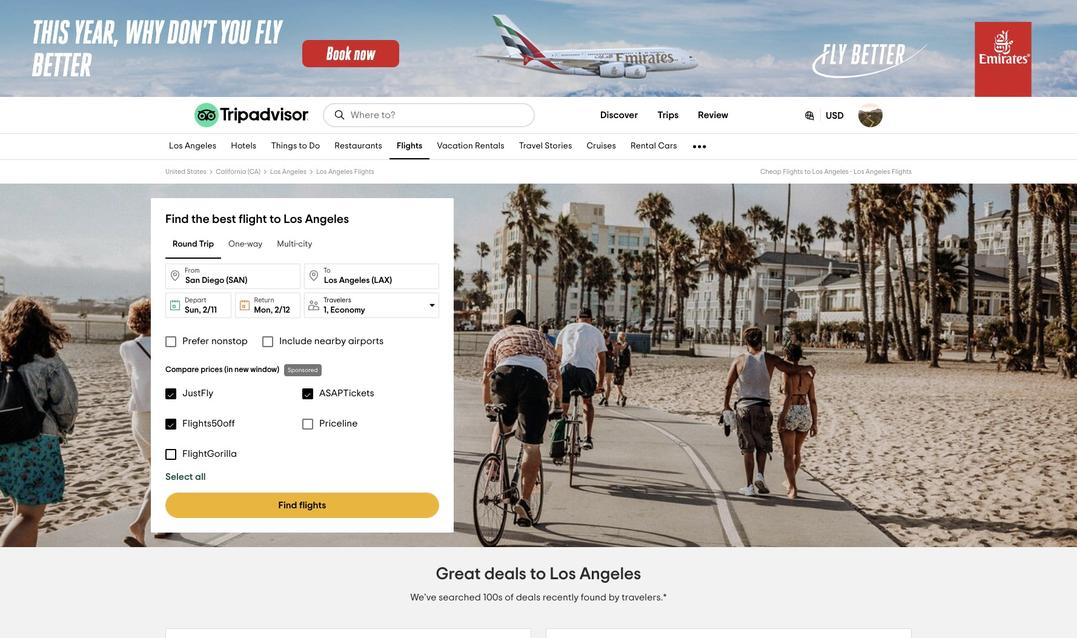 Task type: describe. For each thing, give the bounding box(es) containing it.
flight
[[239, 213, 267, 225]]

rentals
[[475, 142, 505, 151]]

usd
[[826, 111, 844, 121]]

states
[[187, 169, 206, 175]]

sponsored
[[288, 367, 318, 373]]

profile picture image
[[859, 103, 883, 127]]

hotels link
[[224, 134, 264, 159]]

window)
[[251, 366, 279, 374]]

vacation rentals
[[437, 142, 505, 151]]

we've searched 100s of deals recently found by travelers.*
[[411, 593, 667, 603]]

los left -
[[813, 169, 823, 175]]

find for find the best flight to los angeles
[[165, 213, 189, 225]]

review
[[698, 110, 729, 120]]

rental
[[631, 142, 657, 151]]

we've
[[411, 593, 437, 603]]

0 vertical spatial deals
[[485, 566, 527, 583]]

0 vertical spatial los angeles
[[169, 142, 217, 151]]

to right the cheap
[[805, 169, 811, 175]]

,
[[327, 306, 329, 314]]

find flights button
[[165, 493, 439, 518]]

review button
[[689, 103, 738, 127]]

do
[[309, 142, 320, 151]]

trips
[[658, 110, 679, 120]]

justfly
[[182, 389, 214, 398]]

travelers 1 , economy
[[324, 297, 365, 314]]

best
[[212, 213, 236, 225]]

to up we've searched 100s of deals recently found by travelers.*
[[530, 566, 546, 583]]

to right flight
[[270, 213, 281, 225]]

City or Airport text field
[[304, 264, 439, 289]]

flights right the cheap
[[783, 169, 803, 175]]

select all
[[165, 472, 206, 482]]

nonstop
[[211, 336, 248, 346]]

sun,
[[185, 306, 201, 315]]

search image
[[334, 109, 346, 121]]

way
[[247, 240, 263, 249]]

cruises link
[[580, 134, 624, 159]]

compare
[[165, 366, 199, 374]]

depart sun, 2/11
[[185, 297, 217, 315]]

round
[[173, 240, 197, 249]]

united states
[[165, 169, 206, 175]]

to left "do"
[[299, 142, 307, 151]]

los right "(ca)"
[[270, 169, 281, 175]]

trip
[[199, 240, 214, 249]]

trips button
[[648, 103, 689, 127]]

united states link
[[165, 169, 206, 175]]

things to do link
[[264, 134, 328, 159]]

travel stories
[[519, 142, 572, 151]]

california (ca) link
[[216, 169, 261, 175]]

angeles up states on the top left
[[185, 142, 217, 151]]

nearby
[[314, 336, 346, 346]]

return mon, 2/12
[[254, 297, 290, 315]]

cheap
[[761, 169, 782, 175]]

economy
[[331, 306, 365, 314]]

round trip
[[173, 240, 214, 249]]

depart
[[185, 297, 206, 304]]

find for find flights
[[279, 501, 297, 510]]

multi-city
[[277, 240, 312, 249]]

City or Airport text field
[[165, 264, 301, 289]]

compare prices (in new window)
[[165, 366, 279, 374]]

find the best flight to los angeles
[[165, 213, 349, 225]]

flights link
[[390, 134, 430, 159]]

tripadvisor image
[[195, 103, 309, 127]]

rental cars link
[[624, 134, 685, 159]]

california
[[216, 169, 246, 175]]

1 vertical spatial los angeles link
[[270, 169, 307, 175]]

things to do
[[271, 142, 320, 151]]

things
[[271, 142, 297, 151]]

flights
[[299, 501, 326, 510]]

los angeles flights link
[[316, 169, 374, 175]]

great deals to los angeles
[[436, 566, 642, 583]]

airports
[[348, 336, 384, 346]]

angeles left -
[[825, 169, 849, 175]]

discover button
[[591, 103, 648, 127]]

0 horizontal spatial los angeles link
[[162, 134, 224, 159]]

2/11
[[203, 306, 217, 315]]

restaurants
[[335, 142, 382, 151]]

prefer nonstop
[[182, 336, 248, 346]]

include
[[279, 336, 312, 346]]

recently
[[543, 593, 579, 603]]

cheap flights to los angeles - los angeles flights
[[761, 169, 912, 175]]

2/12
[[275, 306, 290, 315]]

flights down restaurants link
[[354, 169, 374, 175]]



Task type: vqa. For each thing, say whether or not it's contained in the screenshot.
the leftmost Los Angeles
yes



Task type: locate. For each thing, give the bounding box(es) containing it.
all
[[195, 472, 206, 482]]

los right -
[[854, 169, 865, 175]]

vacation
[[437, 142, 473, 151]]

angeles up by
[[580, 566, 642, 583]]

los up recently
[[550, 566, 576, 583]]

to
[[299, 142, 307, 151], [805, 169, 811, 175], [270, 213, 281, 225], [530, 566, 546, 583]]

find
[[165, 213, 189, 225], [279, 501, 297, 510]]

flights right -
[[892, 169, 912, 175]]

include nearby airports
[[279, 336, 384, 346]]

1 vertical spatial find
[[279, 501, 297, 510]]

prices
[[201, 366, 223, 374]]

return
[[254, 297, 274, 304]]

found
[[581, 593, 607, 603]]

angeles right -
[[866, 169, 891, 175]]

advertisement element
[[0, 0, 1078, 97]]

None search field
[[324, 104, 534, 126]]

los angeles flights
[[316, 169, 374, 175]]

(ca)
[[248, 169, 261, 175]]

0 vertical spatial find
[[165, 213, 189, 225]]

0 horizontal spatial los angeles
[[169, 142, 217, 151]]

by
[[609, 593, 620, 603]]

100s
[[483, 593, 503, 603]]

angeles up city
[[305, 213, 349, 225]]

asaptickets
[[319, 389, 374, 398]]

1 vertical spatial deals
[[516, 593, 541, 603]]

cars
[[658, 142, 678, 151]]

the
[[191, 213, 210, 225]]

usd button
[[794, 102, 854, 128]]

0 vertical spatial los angeles link
[[162, 134, 224, 159]]

travel stories link
[[512, 134, 580, 159]]

select
[[165, 472, 193, 482]]

city
[[298, 240, 312, 249]]

los angeles link down things
[[270, 169, 307, 175]]

hotels
[[231, 142, 257, 151]]

deals
[[485, 566, 527, 583], [516, 593, 541, 603]]

los angeles down things
[[270, 169, 307, 175]]

1 horizontal spatial los angeles
[[270, 169, 307, 175]]

los down "do"
[[316, 169, 327, 175]]

los
[[169, 142, 183, 151], [270, 169, 281, 175], [316, 169, 327, 175], [813, 169, 823, 175], [854, 169, 865, 175], [284, 213, 303, 225], [550, 566, 576, 583]]

mon,
[[254, 306, 273, 315]]

prefer
[[182, 336, 209, 346]]

find inside find flights button
[[279, 501, 297, 510]]

to
[[324, 267, 331, 274]]

find left the
[[165, 213, 189, 225]]

travel
[[519, 142, 543, 151]]

(in
[[224, 366, 233, 374]]

stories
[[545, 142, 572, 151]]

travelers
[[324, 297, 351, 303]]

0 horizontal spatial find
[[165, 213, 189, 225]]

vacation rentals link
[[430, 134, 512, 159]]

flights50off
[[182, 419, 235, 429]]

1 horizontal spatial find
[[279, 501, 297, 510]]

los angeles link up states on the top left
[[162, 134, 224, 159]]

from
[[185, 267, 200, 274]]

find flights
[[279, 501, 326, 510]]

rental cars
[[631, 142, 678, 151]]

angeles
[[185, 142, 217, 151], [282, 169, 307, 175], [328, 169, 353, 175], [825, 169, 849, 175], [866, 169, 891, 175], [305, 213, 349, 225], [580, 566, 642, 583]]

flights
[[397, 142, 423, 151], [354, 169, 374, 175], [783, 169, 803, 175], [892, 169, 912, 175]]

los up multi-city
[[284, 213, 303, 225]]

restaurants link
[[328, 134, 390, 159]]

1 horizontal spatial los angeles link
[[270, 169, 307, 175]]

flightgorilla
[[182, 449, 237, 459]]

los angeles up states on the top left
[[169, 142, 217, 151]]

flights down search search box
[[397, 142, 423, 151]]

find left flights
[[279, 501, 297, 510]]

searched
[[439, 593, 481, 603]]

Search search field
[[351, 110, 524, 121]]

one-way
[[229, 240, 263, 249]]

california (ca)
[[216, 169, 261, 175]]

1
[[324, 306, 327, 314]]

united
[[165, 169, 185, 175]]

los angeles
[[169, 142, 217, 151], [270, 169, 307, 175]]

multi-
[[277, 240, 298, 249]]

los angeles link
[[162, 134, 224, 159], [270, 169, 307, 175]]

of
[[505, 593, 514, 603]]

cruises
[[587, 142, 616, 151]]

new
[[235, 366, 249, 374]]

one-
[[229, 240, 247, 249]]

angeles down restaurants link
[[328, 169, 353, 175]]

deals right of
[[516, 593, 541, 603]]

los up united
[[169, 142, 183, 151]]

discover
[[601, 110, 638, 120]]

travelers.*
[[622, 593, 667, 603]]

angeles down things to do link
[[282, 169, 307, 175]]

1 vertical spatial los angeles
[[270, 169, 307, 175]]

priceline
[[319, 419, 358, 429]]

deals up of
[[485, 566, 527, 583]]



